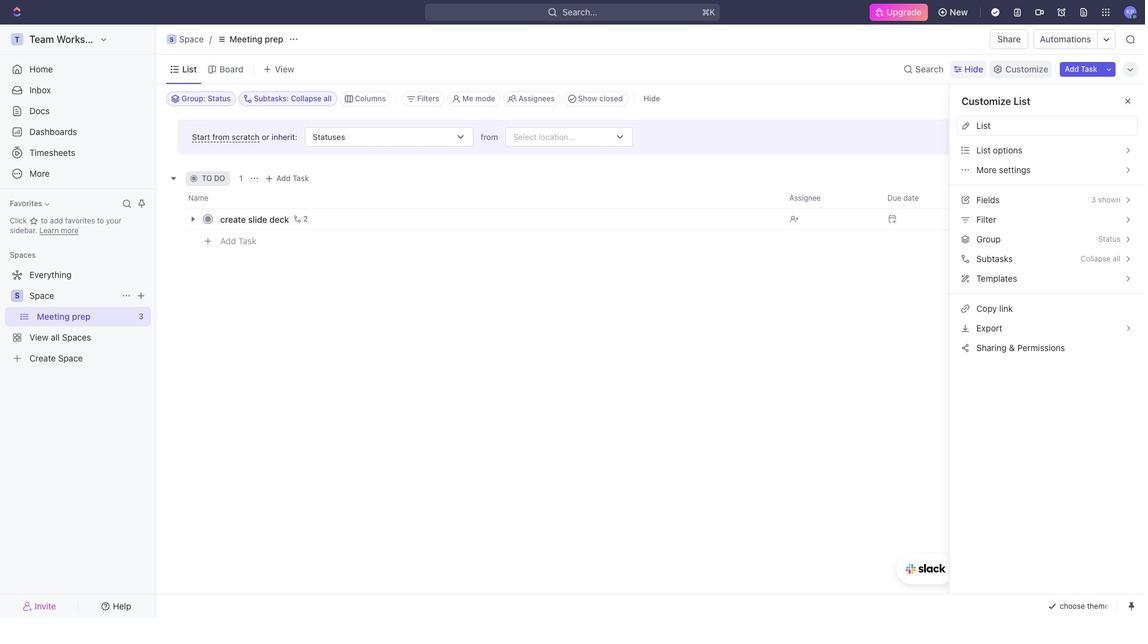 Task type: describe. For each thing, give the bounding box(es) containing it.
name button
[[186, 188, 783, 208]]

everything link
[[5, 265, 149, 285]]

learn more
[[39, 226, 79, 235]]

0 vertical spatial space, , element
[[167, 34, 177, 44]]

add
[[50, 216, 63, 225]]

filters button
[[402, 91, 445, 106]]

upgrade link
[[870, 4, 928, 21]]

more for more settings
[[977, 164, 997, 175]]

assignee button
[[783, 188, 881, 208]]

select location...
[[514, 132, 576, 141]]

deck
[[270, 214, 289, 224]]

2 vertical spatial add task button
[[215, 234, 261, 249]]

templates button
[[950, 269, 1146, 288]]

columns button
[[340, 91, 392, 106]]

dashboards
[[29, 126, 77, 137]]

1 horizontal spatial task
[[293, 174, 309, 183]]

to add favorites to your sidebar.
[[10, 216, 121, 235]]

home
[[29, 64, 53, 74]]

filter button
[[950, 210, 1146, 230]]

board link
[[217, 60, 244, 78]]

1 vertical spatial add task button
[[262, 171, 314, 186]]

group:
[[182, 94, 206, 103]]

group
[[977, 234, 1001, 244]]

more settings button
[[957, 160, 1138, 180]]

s for s
[[15, 291, 20, 300]]

view button
[[259, 55, 362, 83]]

2 horizontal spatial list
[[1014, 96, 1031, 107]]

fields
[[977, 195, 1000, 205]]

hide button
[[639, 91, 665, 106]]

learn more link
[[39, 226, 79, 235]]

add for the bottom add task button
[[220, 235, 236, 246]]

0 horizontal spatial spaces
[[10, 250, 36, 260]]

1 vertical spatial space, , element
[[11, 290, 23, 302]]

new button
[[933, 2, 976, 22]]

prep inside tree
[[72, 311, 91, 322]]

me mode button
[[447, 91, 501, 106]]

kp
[[1127, 8, 1135, 16]]

closed
[[600, 94, 623, 103]]

2 vertical spatial add task
[[220, 235, 257, 246]]

t
[[15, 35, 20, 44]]

assignees button
[[503, 91, 561, 106]]

upgrade
[[887, 7, 922, 17]]

export button
[[957, 319, 1138, 338]]

view all spaces
[[29, 332, 91, 342]]

export button
[[957, 319, 1138, 338]]

export
[[977, 323, 1003, 333]]

to for add
[[41, 216, 48, 225]]

collapse all
[[1081, 254, 1121, 263]]

location...
[[539, 132, 576, 141]]

&
[[1010, 342, 1016, 353]]

0 horizontal spatial space
[[29, 290, 54, 301]]

templates button
[[957, 269, 1138, 288]]

create space link
[[5, 349, 149, 368]]

search...
[[563, 7, 598, 17]]

customize for customize
[[1006, 64, 1049, 74]]

1 vertical spatial status
[[1099, 234, 1121, 244]]

select
[[514, 132, 537, 141]]

invite user image
[[22, 601, 32, 612]]

settings
[[1000, 164, 1031, 175]]

share button
[[991, 29, 1029, 49]]

sidebar navigation
[[0, 25, 159, 618]]

group: status
[[182, 94, 231, 103]]

automations
[[1041, 34, 1092, 44]]

0 vertical spatial meeting
[[230, 34, 263, 44]]

show
[[578, 94, 598, 103]]

mode
[[476, 94, 496, 103]]

hide inside dropdown button
[[965, 64, 984, 74]]

2 from from the left
[[481, 132, 498, 141]]

inbox
[[29, 85, 51, 95]]

favorites button
[[5, 196, 54, 211]]

search button
[[900, 60, 948, 78]]

inherit:
[[272, 132, 298, 141]]

assignee
[[790, 193, 821, 203]]

docs
[[29, 106, 50, 116]]

invite
[[35, 601, 56, 611]]

click
[[10, 216, 29, 225]]

2 horizontal spatial task
[[1082, 64, 1098, 73]]

s for s space /
[[170, 36, 174, 43]]

1 horizontal spatial meeting prep
[[230, 34, 284, 44]]

statuses
[[313, 132, 345, 141]]

create
[[220, 214, 246, 224]]

start from scratch link
[[192, 132, 260, 142]]

2 vertical spatial task
[[238, 235, 257, 246]]

0 horizontal spatial collapse
[[291, 94, 322, 103]]

copy link
[[977, 303, 1014, 314]]

me mode
[[463, 94, 496, 103]]

all for view all spaces
[[51, 332, 60, 342]]

docs link
[[5, 101, 151, 121]]

options
[[994, 145, 1023, 155]]

timesheets link
[[5, 143, 151, 163]]

due date
[[888, 193, 919, 203]]

space for create
[[58, 353, 83, 363]]

3 for 3
[[139, 312, 144, 321]]

board
[[220, 64, 244, 74]]

customize button
[[990, 60, 1053, 78]]

favorites
[[65, 216, 95, 225]]

0 vertical spatial meeting prep link
[[214, 32, 287, 47]]

timesheets
[[29, 147, 75, 158]]

sharing & permissions
[[977, 342, 1066, 353]]

Search tasks... text field
[[1016, 90, 1138, 108]]

templates
[[977, 273, 1018, 284]]

all for collapse all
[[1113, 254, 1121, 263]]

1
[[239, 174, 243, 183]]



Task type: locate. For each thing, give the bounding box(es) containing it.
everything
[[29, 269, 72, 280]]

filter
[[977, 214, 997, 225]]

your
[[106, 216, 121, 225]]

more button
[[5, 164, 151, 184]]

home link
[[5, 60, 151, 79]]

s left the /
[[170, 36, 174, 43]]

start from scratch or inherit:
[[192, 132, 298, 141]]

customize down share button
[[1006, 64, 1049, 74]]

1 horizontal spatial collapse
[[1081, 254, 1111, 263]]

list down customize button at the right top of page
[[1014, 96, 1031, 107]]

add
[[1066, 64, 1080, 73], [277, 174, 291, 183], [220, 235, 236, 246]]

1 horizontal spatial view
[[275, 64, 295, 74]]

view for view all spaces
[[29, 332, 49, 342]]

0 horizontal spatial s
[[15, 291, 20, 300]]

view all spaces link
[[5, 328, 149, 347]]

all up create space
[[51, 332, 60, 342]]

more
[[977, 164, 997, 175], [29, 168, 50, 179]]

add down create
[[220, 235, 236, 246]]

to left do
[[202, 174, 212, 183]]

status up collapse all
[[1099, 234, 1121, 244]]

1 vertical spatial meeting prep
[[37, 311, 91, 322]]

1 horizontal spatial meeting prep link
[[214, 32, 287, 47]]

tree inside sidebar navigation
[[5, 265, 151, 368]]

meeting up board
[[230, 34, 263, 44]]

1 horizontal spatial to
[[97, 216, 104, 225]]

2 vertical spatial list
[[977, 145, 991, 155]]

show closed
[[578, 94, 623, 103]]

due
[[888, 193, 902, 203]]

1 vertical spatial add
[[277, 174, 291, 183]]

collapse up templates button
[[1081, 254, 1111, 263]]

0 vertical spatial task
[[1082, 64, 1098, 73]]

2 vertical spatial space
[[58, 353, 83, 363]]

0 vertical spatial add task
[[1066, 64, 1098, 73]]

meeting up view all spaces
[[37, 311, 70, 322]]

0 vertical spatial status
[[208, 94, 231, 103]]

spaces
[[10, 250, 36, 260], [62, 332, 91, 342]]

hide right "closed" at the right top of page
[[644, 94, 661, 103]]

status right group:
[[208, 94, 231, 103]]

1 horizontal spatial meeting
[[230, 34, 263, 44]]

space for s
[[179, 34, 204, 44]]

task up search tasks... text field
[[1082, 64, 1098, 73]]

0 vertical spatial meeting prep
[[230, 34, 284, 44]]

help button
[[82, 597, 151, 615]]

meeting prep inside tree
[[37, 311, 91, 322]]

view inside button
[[275, 64, 295, 74]]

3
[[1092, 195, 1097, 204], [139, 312, 144, 321]]

0 horizontal spatial add task
[[220, 235, 257, 246]]

0 horizontal spatial meeting
[[37, 311, 70, 322]]

sharing & permissions button
[[957, 338, 1138, 358]]

0 horizontal spatial task
[[238, 235, 257, 246]]

meeting prep up view all spaces
[[37, 311, 91, 322]]

0 vertical spatial collapse
[[291, 94, 322, 103]]

2 vertical spatial all
[[51, 332, 60, 342]]

team
[[29, 34, 54, 45]]

1 vertical spatial hide
[[644, 94, 661, 103]]

3 inside tree
[[139, 312, 144, 321]]

hide inside button
[[644, 94, 661, 103]]

more inside dropdown button
[[29, 168, 50, 179]]

list for list options
[[977, 145, 991, 155]]

task down create slide deck
[[238, 235, 257, 246]]

more down list options
[[977, 164, 997, 175]]

all down shown
[[1113, 254, 1121, 263]]

more settings
[[977, 164, 1031, 175]]

1 horizontal spatial spaces
[[62, 332, 91, 342]]

1 horizontal spatial hide
[[965, 64, 984, 74]]

0 horizontal spatial prep
[[72, 311, 91, 322]]

0 vertical spatial 3
[[1092, 195, 1097, 204]]

view up create
[[29, 332, 49, 342]]

1 from from the left
[[212, 132, 230, 141]]

2 horizontal spatial add
[[1066, 64, 1080, 73]]

customize down hide dropdown button
[[962, 96, 1012, 107]]

learn
[[39, 226, 59, 235]]

list inside 'button'
[[977, 145, 991, 155]]

prep
[[265, 34, 284, 44], [72, 311, 91, 322]]

meeting prep link up board
[[214, 32, 287, 47]]

3 shown
[[1092, 195, 1121, 204]]

dashboards link
[[5, 122, 151, 142]]

list options
[[977, 145, 1023, 155]]

0 vertical spatial add task button
[[1061, 62, 1103, 76]]

share
[[998, 34, 1022, 44]]

collapse
[[291, 94, 322, 103], [1081, 254, 1111, 263]]

/
[[209, 34, 212, 44]]

to up learn
[[41, 216, 48, 225]]

0 horizontal spatial from
[[212, 132, 230, 141]]

task up 2
[[293, 174, 309, 183]]

0 horizontal spatial all
[[51, 332, 60, 342]]

0 horizontal spatial 3
[[139, 312, 144, 321]]

2
[[303, 214, 308, 223]]

automations button
[[1035, 30, 1098, 48]]

view inside tree
[[29, 332, 49, 342]]

2 horizontal spatial to
[[202, 174, 212, 183]]

subtasks
[[977, 253, 1013, 264]]

customize
[[1006, 64, 1049, 74], [962, 96, 1012, 107]]

3 for 3 shown
[[1092, 195, 1097, 204]]

copy
[[977, 303, 998, 314]]

kp button
[[1121, 2, 1141, 22]]

assignees
[[519, 94, 555, 103]]

s
[[170, 36, 174, 43], [15, 291, 20, 300]]

1 horizontal spatial status
[[1099, 234, 1121, 244]]

statuses button
[[298, 127, 481, 147]]

more inside button
[[977, 164, 997, 175]]

space down view all spaces link
[[58, 353, 83, 363]]

1 horizontal spatial add
[[277, 174, 291, 183]]

1 vertical spatial 3
[[139, 312, 144, 321]]

prep up view button at the top of the page
[[265, 34, 284, 44]]

to for do
[[202, 174, 212, 183]]

subtasks:
[[254, 94, 289, 103]]

from right start
[[212, 132, 230, 141]]

inbox link
[[5, 80, 151, 100]]

add task button up deck
[[262, 171, 314, 186]]

or
[[262, 132, 270, 141]]

1 vertical spatial customize
[[962, 96, 1012, 107]]

sidebar.
[[10, 226, 37, 235]]

0 vertical spatial add
[[1066, 64, 1080, 73]]

2 vertical spatial add
[[220, 235, 236, 246]]

1 vertical spatial space
[[29, 290, 54, 301]]

1 horizontal spatial from
[[481, 132, 498, 141]]

0 vertical spatial customize
[[1006, 64, 1049, 74]]

subtasks: collapse all
[[254, 94, 332, 103]]

meeting inside tree
[[37, 311, 70, 322]]

1 vertical spatial meeting
[[37, 311, 70, 322]]

hide button
[[950, 60, 988, 78]]

more for more
[[29, 168, 50, 179]]

s inside 's space /'
[[170, 36, 174, 43]]

me
[[463, 94, 474, 103]]

0 vertical spatial prep
[[265, 34, 284, 44]]

0 vertical spatial list
[[182, 64, 197, 74]]

meeting prep up view button at the top of the page
[[230, 34, 284, 44]]

0 horizontal spatial list
[[182, 64, 197, 74]]

space link
[[29, 286, 117, 306]]

add up deck
[[277, 174, 291, 183]]

add task button down create
[[215, 234, 261, 249]]

1 horizontal spatial more
[[977, 164, 997, 175]]

customize for customize list
[[962, 96, 1012, 107]]

all down view dropdown button
[[324, 94, 332, 103]]

1 vertical spatial spaces
[[62, 332, 91, 342]]

workspace
[[57, 34, 107, 45]]

help button
[[82, 597, 151, 615]]

1 horizontal spatial space
[[58, 353, 83, 363]]

0 horizontal spatial to
[[41, 216, 48, 225]]

list left options
[[977, 145, 991, 155]]

1 vertical spatial view
[[29, 332, 49, 342]]

all inside view all spaces link
[[51, 332, 60, 342]]

⌘k
[[702, 7, 716, 17]]

0 vertical spatial space
[[179, 34, 204, 44]]

1 vertical spatial prep
[[72, 311, 91, 322]]

columns
[[355, 94, 386, 103]]

space down everything
[[29, 290, 54, 301]]

s left space link
[[15, 291, 20, 300]]

spaces up create space link
[[62, 332, 91, 342]]

0 horizontal spatial add
[[220, 235, 236, 246]]

1 horizontal spatial s
[[170, 36, 174, 43]]

meeting
[[230, 34, 263, 44], [37, 311, 70, 322]]

sharing
[[977, 342, 1007, 353]]

2 horizontal spatial space
[[179, 34, 204, 44]]

0 horizontal spatial view
[[29, 332, 49, 342]]

0 horizontal spatial more
[[29, 168, 50, 179]]

1 vertical spatial meeting prep link
[[37, 307, 134, 327]]

s inside space, , element
[[15, 291, 20, 300]]

space, , element left the /
[[167, 34, 177, 44]]

add task up '2' button
[[277, 174, 309, 183]]

0 horizontal spatial meeting prep link
[[37, 307, 134, 327]]

filters
[[417, 94, 439, 103]]

space, , element left space link
[[11, 290, 23, 302]]

link
[[1000, 303, 1014, 314]]

1 vertical spatial all
[[1113, 254, 1121, 263]]

add for the top add task button
[[1066, 64, 1080, 73]]

0 horizontal spatial hide
[[644, 94, 661, 103]]

to left your
[[97, 216, 104, 225]]

add task button up search tasks... text field
[[1061, 62, 1103, 76]]

1 horizontal spatial 3
[[1092, 195, 1097, 204]]

scratch
[[232, 132, 260, 141]]

create slide deck
[[220, 214, 289, 224]]

0 vertical spatial spaces
[[10, 250, 36, 260]]

1 horizontal spatial all
[[324, 94, 332, 103]]

1 horizontal spatial add task
[[277, 174, 309, 183]]

permissions
[[1018, 342, 1066, 353]]

team workspace, , element
[[11, 33, 23, 45]]

0 horizontal spatial meeting prep
[[37, 311, 91, 322]]

view for view
[[275, 64, 295, 74]]

0 vertical spatial view
[[275, 64, 295, 74]]

0 horizontal spatial space, , element
[[11, 290, 23, 302]]

s space /
[[170, 34, 212, 44]]

0 vertical spatial s
[[170, 36, 174, 43]]

collapse down view dropdown button
[[291, 94, 322, 103]]

add task down create
[[220, 235, 257, 246]]

more down timesheets
[[29, 168, 50, 179]]

1 horizontal spatial space, , element
[[167, 34, 177, 44]]

view button
[[259, 60, 299, 78]]

from left 'select'
[[481, 132, 498, 141]]

tree
[[5, 265, 151, 368]]

list down 's space /'
[[182, 64, 197, 74]]

1 horizontal spatial list
[[977, 145, 991, 155]]

0 horizontal spatial status
[[208, 94, 231, 103]]

shown
[[1099, 195, 1121, 204]]

customize inside button
[[1006, 64, 1049, 74]]

2 horizontal spatial add task
[[1066, 64, 1098, 73]]

list for list
[[182, 64, 197, 74]]

meeting prep link up view all spaces link
[[37, 307, 134, 327]]

hide up customize list
[[965, 64, 984, 74]]

team workspace
[[29, 34, 107, 45]]

space, , element
[[167, 34, 177, 44], [11, 290, 23, 302]]

list link
[[180, 60, 197, 78]]

due date button
[[881, 188, 979, 208]]

1 vertical spatial list
[[1014, 96, 1031, 107]]

spaces inside view all spaces link
[[62, 332, 91, 342]]

view
[[275, 64, 295, 74], [29, 332, 49, 342]]

prep up view all spaces link
[[72, 311, 91, 322]]

0 vertical spatial hide
[[965, 64, 984, 74]]

tree containing everything
[[5, 265, 151, 368]]

copy link button
[[957, 299, 1138, 319]]

1 horizontal spatial prep
[[265, 34, 284, 44]]

view up subtasks: collapse all
[[275, 64, 295, 74]]

1 vertical spatial s
[[15, 291, 20, 300]]

1 vertical spatial collapse
[[1081, 254, 1111, 263]]

0 vertical spatial all
[[324, 94, 332, 103]]

2 horizontal spatial all
[[1113, 254, 1121, 263]]

name
[[188, 193, 209, 203]]

spaces down sidebar.
[[10, 250, 36, 260]]

add down automations button
[[1066, 64, 1080, 73]]

customize list
[[962, 96, 1031, 107]]

1 vertical spatial add task
[[277, 174, 309, 183]]

1 vertical spatial task
[[293, 174, 309, 183]]

add task up search tasks... text field
[[1066, 64, 1098, 73]]

space left the /
[[179, 34, 204, 44]]

meeting prep
[[230, 34, 284, 44], [37, 311, 91, 322]]

help
[[113, 601, 131, 611]]



Task type: vqa. For each thing, say whether or not it's contained in the screenshot.
My Settings
no



